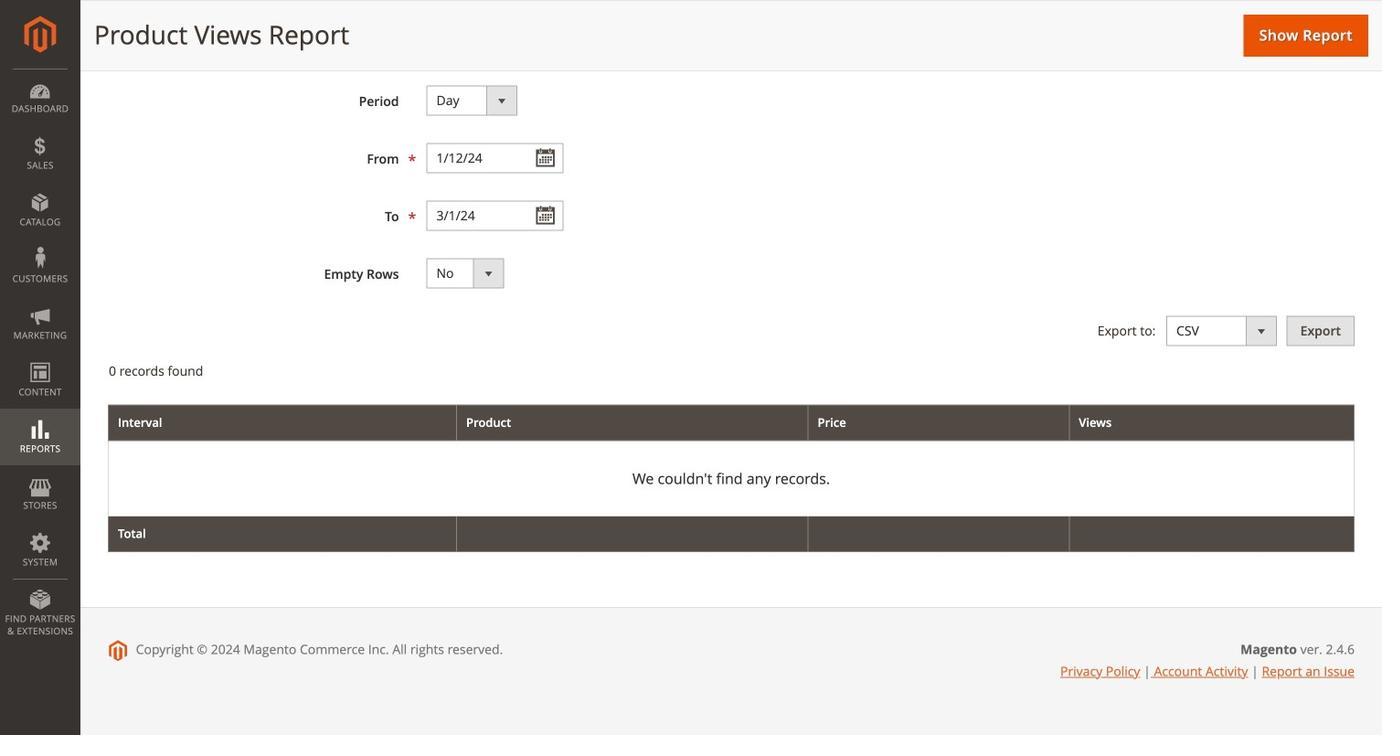 Task type: locate. For each thing, give the bounding box(es) containing it.
menu bar
[[0, 69, 80, 647]]

magento admin panel image
[[24, 16, 56, 53]]

None text field
[[426, 201, 564, 231]]

None text field
[[426, 143, 564, 173]]



